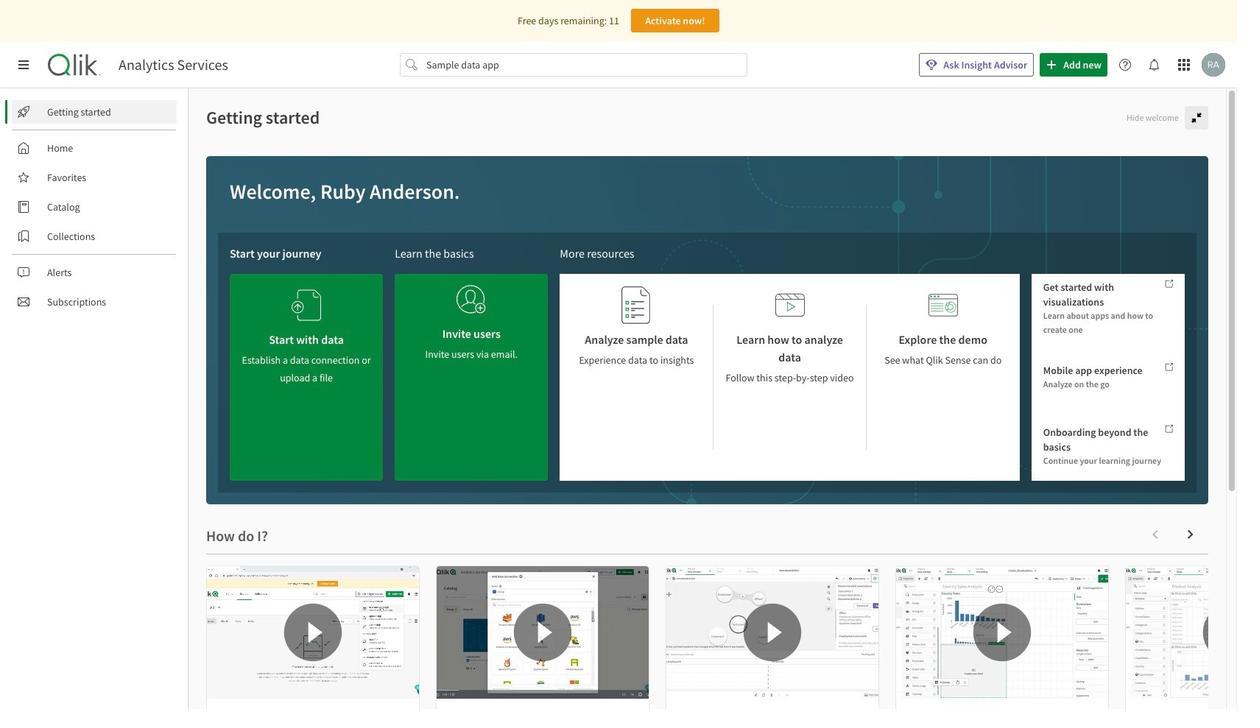 Task type: vqa. For each thing, say whether or not it's contained in the screenshot.
2nd These are the notes element
no



Task type: locate. For each thing, give the bounding box(es) containing it.
main content
[[189, 88, 1237, 709]]

explore the demo image
[[929, 286, 958, 325]]

how do i use the chart suggestions toggle? image
[[1126, 566, 1237, 699]]

hide welcome image
[[1191, 112, 1203, 124]]

Search for content text field
[[424, 53, 724, 77]]

analyze sample data image
[[622, 286, 651, 325]]

learn how to analyze data image
[[775, 286, 805, 325]]

how do i create an app? image
[[207, 566, 419, 699]]



Task type: describe. For each thing, give the bounding box(es) containing it.
how do i create a visualization? image
[[896, 566, 1109, 699]]

invite users image
[[457, 280, 486, 319]]

analytics services element
[[119, 56, 228, 74]]

ruby anderson image
[[1202, 53, 1226, 77]]

navigation pane element
[[0, 94, 188, 320]]

close sidebar menu image
[[18, 59, 29, 71]]

how do i define data associations? image
[[667, 566, 879, 699]]

how do i load data into an app? image
[[437, 566, 649, 699]]



